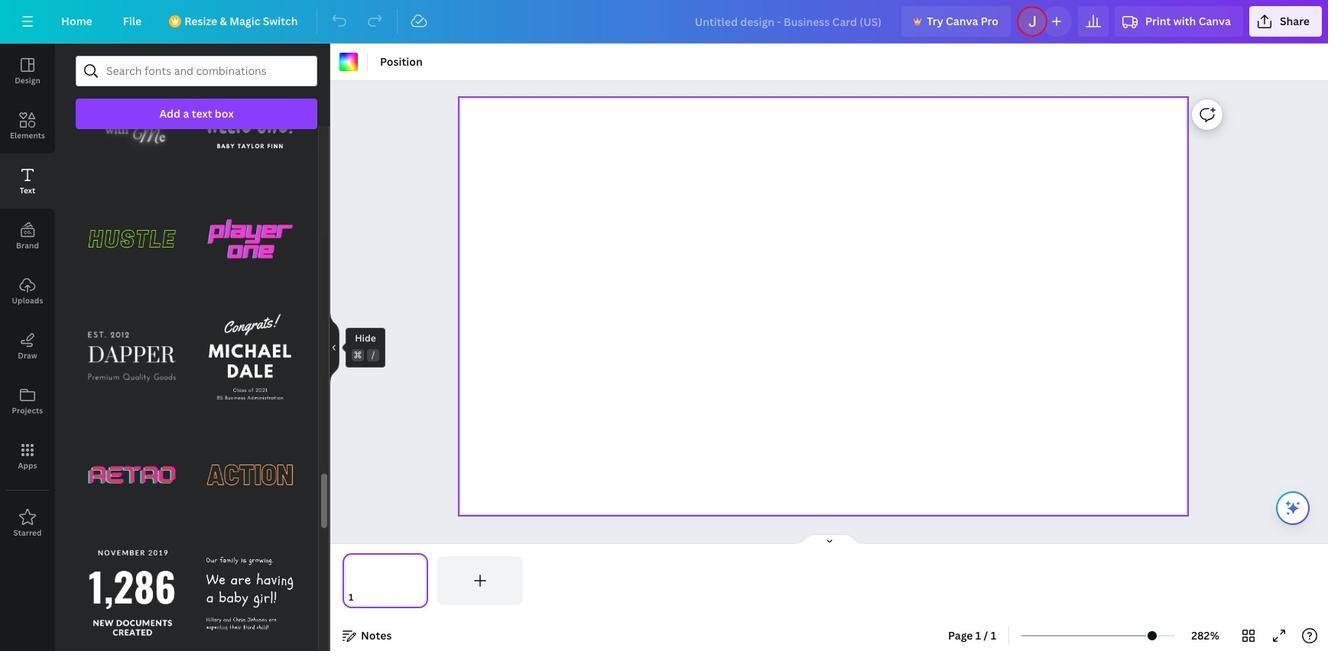 Task type: locate. For each thing, give the bounding box(es) containing it.
try
[[927, 14, 944, 28]]

/
[[372, 349, 375, 362], [984, 629, 989, 643]]

canva right try
[[946, 14, 979, 28]]

page 1 image
[[343, 557, 428, 606]]

canva
[[946, 14, 979, 28], [1199, 14, 1232, 28]]

draw
[[18, 350, 37, 361]]

try canva pro
[[927, 14, 999, 28]]

home link
[[49, 6, 105, 37]]

add
[[159, 106, 181, 121]]

1 horizontal spatial 1
[[991, 629, 997, 643]]

design
[[15, 75, 40, 86]]

1
[[976, 629, 982, 643], [991, 629, 997, 643]]

uploads
[[12, 295, 43, 306]]

canva assistant image
[[1284, 500, 1303, 518]]

text
[[192, 106, 212, 121]]

0 horizontal spatial 1
[[976, 629, 982, 643]]

1 horizontal spatial canva
[[1199, 14, 1232, 28]]

resize & magic switch
[[185, 14, 298, 28]]

0 horizontal spatial /
[[372, 349, 375, 362]]

hide image
[[330, 311, 340, 384]]

1 1 from the left
[[976, 629, 982, 643]]

canva inside button
[[946, 14, 979, 28]]

canva right with
[[1199, 14, 1232, 28]]

elements button
[[0, 99, 55, 154]]

Page title text field
[[360, 591, 366, 606]]

print
[[1146, 14, 1171, 28]]

0 horizontal spatial canva
[[946, 14, 979, 28]]

⌘
[[354, 349, 362, 362]]

1 vertical spatial /
[[984, 629, 989, 643]]

projects
[[12, 405, 43, 416]]

1 horizontal spatial /
[[984, 629, 989, 643]]

apps
[[18, 461, 37, 471]]

starred
[[13, 528, 42, 539]]

draw button
[[0, 319, 55, 374]]

brand button
[[0, 209, 55, 264]]

group
[[76, 528, 188, 650]]

notes button
[[337, 624, 398, 649]]

main menu bar
[[0, 0, 1329, 44]]

2 canva from the left
[[1199, 14, 1232, 28]]

home
[[61, 14, 92, 28]]

notes
[[361, 629, 392, 643]]

/ right page
[[984, 629, 989, 643]]

side panel tab list
[[0, 44, 55, 552]]

text
[[20, 185, 35, 196]]

text button
[[0, 154, 55, 209]]

/ right ⌘ at bottom
[[372, 349, 375, 362]]

resize & magic switch button
[[160, 6, 310, 37]]

switch
[[263, 14, 298, 28]]

1 canva from the left
[[946, 14, 979, 28]]

282%
[[1192, 629, 1220, 643]]



Task type: describe. For each thing, give the bounding box(es) containing it.
282% button
[[1181, 624, 1231, 649]]

2 1 from the left
[[991, 629, 997, 643]]

page
[[949, 629, 973, 643]]

0 vertical spatial /
[[372, 349, 375, 362]]

add a text box button
[[76, 99, 317, 129]]

hide pages image
[[793, 534, 866, 546]]

design button
[[0, 44, 55, 99]]

resize
[[185, 14, 217, 28]]

file
[[123, 14, 142, 28]]

elements
[[10, 130, 45, 141]]

file button
[[111, 6, 154, 37]]

share
[[1281, 14, 1310, 28]]

position button
[[374, 50, 429, 74]]

box
[[215, 106, 234, 121]]

share button
[[1250, 6, 1323, 37]]

&
[[220, 14, 227, 28]]

a
[[183, 106, 189, 121]]

magic
[[230, 14, 260, 28]]

#ffffff image
[[340, 53, 358, 71]]

pro
[[981, 14, 999, 28]]

try canva pro button
[[902, 6, 1011, 37]]

with
[[1174, 14, 1197, 28]]

uploads button
[[0, 264, 55, 319]]

projects button
[[0, 374, 55, 429]]

print with canva button
[[1115, 6, 1244, 37]]

brand
[[16, 240, 39, 251]]

page 1 / 1
[[949, 629, 997, 643]]

canva inside dropdown button
[[1199, 14, 1232, 28]]

print with canva
[[1146, 14, 1232, 28]]

apps button
[[0, 429, 55, 484]]

add a text box
[[159, 106, 234, 121]]

hide
[[355, 332, 376, 345]]

starred button
[[0, 496, 55, 552]]

Design title text field
[[683, 6, 896, 37]]

Search fonts and combinations search field
[[106, 57, 287, 86]]

position
[[380, 54, 423, 69]]



Task type: vqa. For each thing, say whether or not it's contained in the screenshot.
Text at the top left of page
yes



